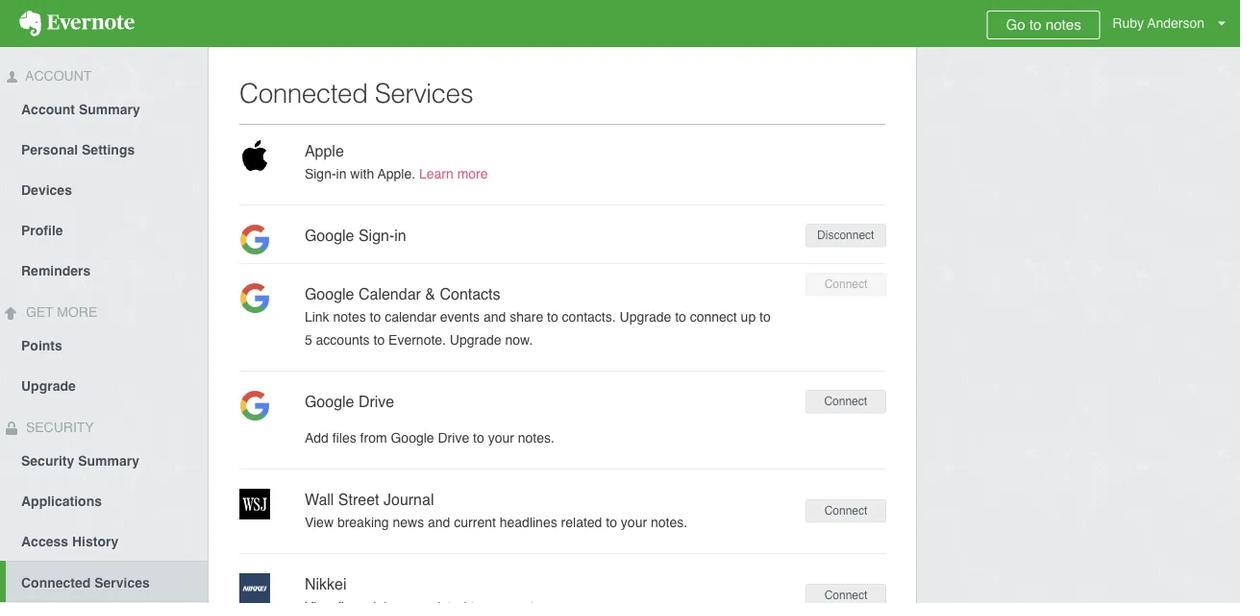 Task type: vqa. For each thing, say whether or not it's contained in the screenshot.
Indent Icon
no



Task type: describe. For each thing, give the bounding box(es) containing it.
personal settings
[[21, 142, 135, 158]]

news
[[393, 516, 424, 531]]

get
[[26, 305, 53, 320]]

account summary
[[21, 102, 140, 117]]

upgrade link
[[0, 365, 208, 406]]

in for apple sign-in with apple. learn more
[[336, 166, 347, 182]]

security summary link
[[0, 440, 208, 481]]

reminders link
[[0, 250, 208, 290]]

google for google sign-in
[[305, 227, 354, 245]]

history
[[72, 535, 118, 550]]

summary for security
[[78, 454, 139, 469]]

2 horizontal spatial upgrade
[[620, 310, 672, 325]]

devices
[[21, 183, 72, 198]]

google for google calendar & contacts link notes to calendar events and share to contacts. upgrade to connect up to 5 accounts to evernote. upgrade now.
[[305, 286, 354, 303]]

account summary link
[[0, 88, 208, 129]]

ruby anderson link
[[1108, 0, 1241, 47]]

events
[[440, 310, 480, 325]]

connect
[[690, 310, 737, 325]]

up
[[741, 310, 756, 325]]

go
[[1006, 16, 1026, 33]]

personal
[[21, 142, 78, 158]]

learn
[[419, 166, 454, 182]]

profile link
[[0, 210, 208, 250]]

from
[[360, 431, 387, 446]]

applications link
[[0, 481, 208, 521]]

0 horizontal spatial connected
[[21, 576, 91, 591]]

0 horizontal spatial upgrade
[[21, 379, 76, 394]]

apple.
[[378, 166, 416, 182]]

evernote image
[[0, 11, 154, 37]]

contacts.
[[562, 310, 616, 325]]

profile
[[21, 223, 63, 239]]

notes inside the google calendar & contacts link notes to calendar events and share to contacts. upgrade to connect up to 5 accounts to evernote. upgrade now.
[[333, 310, 366, 325]]

to right up
[[760, 310, 771, 325]]

notes. inside wall street journal view breaking news and current headlines related to your notes.
[[651, 516, 688, 531]]

to right go
[[1030, 16, 1042, 33]]

and inside wall street journal view breaking news and current headlines related to your notes.
[[428, 516, 451, 531]]

contacts
[[440, 286, 501, 303]]

sign- for google
[[359, 227, 395, 245]]

and inside the google calendar & contacts link notes to calendar events and share to contacts. upgrade to connect up to 5 accounts to evernote. upgrade now.
[[484, 310, 506, 325]]

nikkei
[[305, 576, 347, 594]]

access
[[21, 535, 68, 550]]

0 horizontal spatial connected services
[[21, 576, 150, 591]]

1 vertical spatial upgrade
[[450, 333, 502, 348]]

wall street journal view breaking news and current headlines related to your notes.
[[305, 491, 688, 531]]

account for account summary
[[21, 102, 75, 117]]

go to notes
[[1006, 16, 1082, 33]]

go to notes link
[[987, 11, 1101, 39]]

google for google drive
[[305, 393, 354, 411]]

with
[[350, 166, 374, 182]]

account for account
[[22, 68, 92, 84]]

breaking
[[337, 516, 389, 531]]

google drive
[[305, 393, 395, 411]]

to left 'connect'
[[675, 310, 687, 325]]

points link
[[0, 325, 208, 365]]

now.
[[505, 333, 533, 348]]

evernote link
[[0, 0, 154, 47]]

1 horizontal spatial notes
[[1046, 16, 1082, 33]]

reminders
[[21, 264, 91, 279]]

devices link
[[0, 169, 208, 210]]

to right accounts
[[374, 333, 385, 348]]

to inside wall street journal view breaking news and current headlines related to your notes.
[[606, 516, 617, 531]]

to right share
[[547, 310, 559, 325]]

apple
[[305, 142, 344, 160]]



Task type: locate. For each thing, give the bounding box(es) containing it.
to up wall street journal view breaking news and current headlines related to your notes.
[[473, 431, 484, 446]]

your inside wall street journal view breaking news and current headlines related to your notes.
[[621, 516, 647, 531]]

security up applications
[[21, 454, 74, 469]]

0 vertical spatial your
[[488, 431, 514, 446]]

upgrade down points
[[21, 379, 76, 394]]

connected
[[239, 78, 368, 109], [21, 576, 91, 591]]

headlines
[[500, 516, 558, 531]]

related
[[561, 516, 602, 531]]

connected down access
[[21, 576, 91, 591]]

notes
[[1046, 16, 1082, 33], [333, 310, 366, 325]]

services
[[375, 78, 473, 109], [94, 576, 150, 591]]

files
[[333, 431, 357, 446]]

0 vertical spatial drive
[[359, 393, 395, 411]]

summary up applications link
[[78, 454, 139, 469]]

1 horizontal spatial sign-
[[359, 227, 395, 245]]

0 horizontal spatial your
[[488, 431, 514, 446]]

1 vertical spatial drive
[[438, 431, 470, 446]]

anderson
[[1148, 15, 1205, 31]]

add
[[305, 431, 329, 446]]

0 vertical spatial in
[[336, 166, 347, 182]]

upgrade down events
[[450, 333, 502, 348]]

0 horizontal spatial in
[[336, 166, 347, 182]]

1 horizontal spatial upgrade
[[450, 333, 502, 348]]

services inside connected services link
[[94, 576, 150, 591]]

notes right go
[[1046, 16, 1082, 33]]

sign- for apple
[[305, 166, 336, 182]]

security summary
[[21, 454, 139, 469]]

0 horizontal spatial sign-
[[305, 166, 336, 182]]

1 vertical spatial and
[[428, 516, 451, 531]]

0 horizontal spatial and
[[428, 516, 451, 531]]

in left with
[[336, 166, 347, 182]]

in
[[336, 166, 347, 182], [395, 227, 407, 245]]

connected up "apple"
[[239, 78, 368, 109]]

your up wall street journal view breaking news and current headlines related to your notes.
[[488, 431, 514, 446]]

more
[[457, 166, 488, 182]]

drive up from
[[359, 393, 395, 411]]

applications
[[21, 494, 102, 510]]

sign- up calendar
[[359, 227, 395, 245]]

google down with
[[305, 227, 354, 245]]

0 horizontal spatial notes.
[[518, 431, 555, 446]]

link
[[305, 310, 329, 325]]

accounts
[[316, 333, 370, 348]]

0 vertical spatial notes
[[1046, 16, 1082, 33]]

and right news
[[428, 516, 451, 531]]

1 vertical spatial connected
[[21, 576, 91, 591]]

google sign-in
[[305, 227, 407, 245]]

google up the link
[[305, 286, 354, 303]]

0 vertical spatial notes.
[[518, 431, 555, 446]]

in inside apple sign-in with apple. learn more
[[336, 166, 347, 182]]

security inside security summary link
[[21, 454, 74, 469]]

points
[[21, 339, 62, 354]]

2 vertical spatial upgrade
[[21, 379, 76, 394]]

services down access history link
[[94, 576, 150, 591]]

security for security
[[22, 420, 94, 436]]

0 horizontal spatial services
[[94, 576, 150, 591]]

account up account summary
[[22, 68, 92, 84]]

1 vertical spatial in
[[395, 227, 407, 245]]

0 horizontal spatial drive
[[359, 393, 395, 411]]

0 vertical spatial account
[[22, 68, 92, 84]]

calendar
[[359, 286, 421, 303]]

connected services link
[[6, 562, 208, 603]]

1 vertical spatial sign-
[[359, 227, 395, 245]]

0 horizontal spatial notes
[[333, 310, 366, 325]]

in for google sign-in
[[395, 227, 407, 245]]

1 vertical spatial your
[[621, 516, 647, 531]]

summary up personal settings link
[[79, 102, 140, 117]]

1 vertical spatial summary
[[78, 454, 139, 469]]

0 vertical spatial and
[[484, 310, 506, 325]]

your right related
[[621, 516, 647, 531]]

personal settings link
[[0, 129, 208, 169]]

share
[[510, 310, 544, 325]]

1 horizontal spatial services
[[375, 78, 473, 109]]

your
[[488, 431, 514, 446], [621, 516, 647, 531]]

access history link
[[0, 521, 208, 562]]

1 horizontal spatial drive
[[438, 431, 470, 446]]

0 vertical spatial connected services
[[239, 78, 473, 109]]

summary
[[79, 102, 140, 117], [78, 454, 139, 469]]

1 horizontal spatial connected services
[[239, 78, 473, 109]]

1 vertical spatial account
[[21, 102, 75, 117]]

wall
[[305, 491, 334, 509]]

1 horizontal spatial in
[[395, 227, 407, 245]]

1 vertical spatial notes
[[333, 310, 366, 325]]

1 horizontal spatial connected
[[239, 78, 368, 109]]

google up the add
[[305, 393, 354, 411]]

services up apple sign-in with apple. learn more
[[375, 78, 473, 109]]

1 summary from the top
[[79, 102, 140, 117]]

learn more link
[[419, 166, 488, 182]]

sign-
[[305, 166, 336, 182], [359, 227, 395, 245]]

in up calendar
[[395, 227, 407, 245]]

more
[[57, 305, 97, 320]]

account up "personal"
[[21, 102, 75, 117]]

to down calendar
[[370, 310, 381, 325]]

to right related
[[606, 516, 617, 531]]

notes.
[[518, 431, 555, 446], [651, 516, 688, 531]]

sign- down "apple"
[[305, 166, 336, 182]]

connected services up "apple"
[[239, 78, 473, 109]]

add files from google drive to your notes.
[[305, 431, 555, 446]]

notes. up wall street journal view breaking news and current headlines related to your notes.
[[518, 431, 555, 446]]

and left share
[[484, 310, 506, 325]]

0 vertical spatial upgrade
[[620, 310, 672, 325]]

google
[[305, 227, 354, 245], [305, 286, 354, 303], [305, 393, 354, 411], [391, 431, 434, 446]]

current
[[454, 516, 496, 531]]

1 horizontal spatial notes.
[[651, 516, 688, 531]]

1 vertical spatial services
[[94, 576, 150, 591]]

account
[[22, 68, 92, 84], [21, 102, 75, 117]]

street
[[338, 491, 379, 509]]

ruby anderson
[[1113, 15, 1205, 31]]

security
[[22, 420, 94, 436], [21, 454, 74, 469]]

journal
[[384, 491, 434, 509]]

google inside the google calendar & contacts link notes to calendar events and share to contacts. upgrade to connect up to 5 accounts to evernote. upgrade now.
[[305, 286, 354, 303]]

access history
[[21, 535, 118, 550]]

0 vertical spatial sign-
[[305, 166, 336, 182]]

view
[[305, 516, 334, 531]]

2 summary from the top
[[78, 454, 139, 469]]

settings
[[82, 142, 135, 158]]

ruby
[[1113, 15, 1145, 31]]

notes. right related
[[651, 516, 688, 531]]

evernote.
[[389, 333, 446, 348]]

google right from
[[391, 431, 434, 446]]

google calendar & contacts link notes to calendar events and share to contacts. upgrade to connect up to 5 accounts to evernote. upgrade now.
[[305, 286, 771, 348]]

notes up accounts
[[333, 310, 366, 325]]

to
[[1030, 16, 1042, 33], [370, 310, 381, 325], [547, 310, 559, 325], [675, 310, 687, 325], [760, 310, 771, 325], [374, 333, 385, 348], [473, 431, 484, 446], [606, 516, 617, 531]]

1 horizontal spatial and
[[484, 310, 506, 325]]

0 vertical spatial connected
[[239, 78, 368, 109]]

connected services down history
[[21, 576, 150, 591]]

summary for account
[[79, 102, 140, 117]]

get more
[[22, 305, 97, 320]]

1 vertical spatial connected services
[[21, 576, 150, 591]]

calendar
[[385, 310, 437, 325]]

1 vertical spatial notes.
[[651, 516, 688, 531]]

0 vertical spatial security
[[22, 420, 94, 436]]

upgrade
[[620, 310, 672, 325], [450, 333, 502, 348], [21, 379, 76, 394]]

None submit
[[806, 224, 887, 247], [806, 273, 887, 296], [806, 390, 887, 414], [806, 500, 887, 523], [806, 584, 887, 604], [806, 224, 887, 247], [806, 273, 887, 296], [806, 390, 887, 414], [806, 500, 887, 523], [806, 584, 887, 604]]

and
[[484, 310, 506, 325], [428, 516, 451, 531]]

drive right from
[[438, 431, 470, 446]]

security up the security summary
[[22, 420, 94, 436]]

sign- inside apple sign-in with apple. learn more
[[305, 166, 336, 182]]

0 vertical spatial services
[[375, 78, 473, 109]]

connected services
[[239, 78, 473, 109], [21, 576, 150, 591]]

1 vertical spatial security
[[21, 454, 74, 469]]

upgrade right contacts.
[[620, 310, 672, 325]]

drive
[[359, 393, 395, 411], [438, 431, 470, 446]]

1 horizontal spatial your
[[621, 516, 647, 531]]

5
[[305, 333, 312, 348]]

&
[[425, 286, 436, 303]]

security for security summary
[[21, 454, 74, 469]]

apple sign-in with apple. learn more
[[305, 142, 488, 182]]

0 vertical spatial summary
[[79, 102, 140, 117]]



